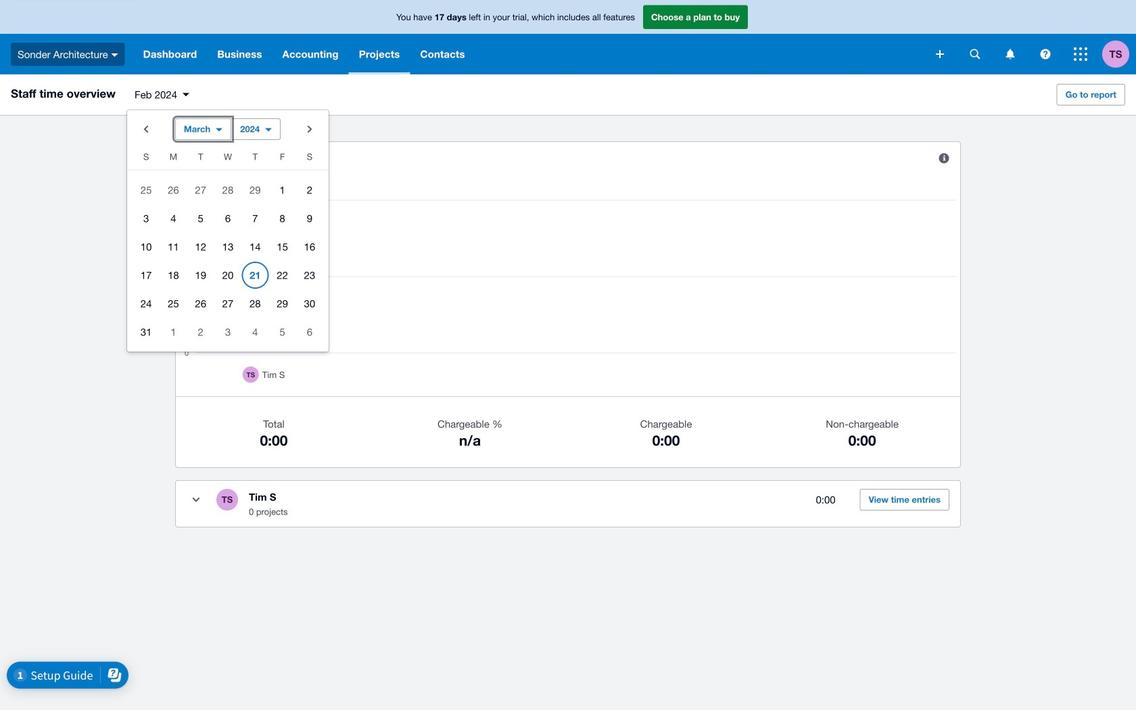 Task type: vqa. For each thing, say whether or not it's contained in the screenshot.
Sat Mar 30 2024 CELL
yes



Task type: locate. For each thing, give the bounding box(es) containing it.
4 row from the top
[[127, 233, 329, 261]]

fri mar 22 2024 cell
[[269, 262, 296, 289]]

mon mar 25 2024 cell
[[160, 290, 187, 317]]

group
[[127, 110, 329, 352]]

0 horizontal spatial svg image
[[111, 53, 118, 57]]

row
[[127, 148, 329, 170], [127, 176, 329, 204], [127, 204, 329, 233], [127, 233, 329, 261], [127, 261, 329, 290], [127, 290, 329, 318]]

mon mar 11 2024 cell
[[160, 233, 187, 260]]

1 horizontal spatial svg image
[[970, 49, 981, 59]]

sun mar 10 2024 cell
[[127, 233, 160, 260]]

0 horizontal spatial svg image
[[936, 50, 944, 58]]

grid
[[127, 148, 329, 346]]

sat mar 23 2024 cell
[[296, 262, 329, 289]]

sat mar 09 2024 cell
[[296, 205, 329, 232]]

sun mar 03 2024 cell
[[127, 205, 160, 232]]

sat mar 16 2024 cell
[[296, 233, 329, 260]]

svg image
[[970, 49, 981, 59], [1041, 49, 1051, 59], [936, 50, 944, 58]]

wed mar 20 2024 cell
[[214, 262, 242, 289]]

svg image
[[1074, 47, 1088, 61], [1006, 49, 1015, 59], [111, 53, 118, 57]]

wed mar 06 2024 cell
[[214, 205, 242, 232]]

thu mar 28 2024 cell
[[242, 290, 269, 317]]

row group
[[127, 176, 329, 346]]

sat mar 30 2024 cell
[[296, 290, 329, 317]]

next month image
[[296, 116, 323, 143]]

sat mar 02 2024 cell
[[296, 177, 329, 204]]

banner
[[0, 0, 1136, 74]]



Task type: describe. For each thing, give the bounding box(es) containing it.
thu mar 14 2024 cell
[[242, 233, 269, 260]]

5 row from the top
[[127, 261, 329, 290]]

1 row from the top
[[127, 148, 329, 170]]

2 horizontal spatial svg image
[[1041, 49, 1051, 59]]

tue mar 12 2024 cell
[[187, 233, 214, 260]]

sun mar 24 2024 cell
[[127, 290, 160, 317]]

fri mar 15 2024 cell
[[269, 233, 296, 260]]

sun mar 17 2024 cell
[[127, 262, 160, 289]]

1 horizontal spatial svg image
[[1006, 49, 1015, 59]]

tue mar 26 2024 cell
[[187, 290, 214, 317]]

2 horizontal spatial svg image
[[1074, 47, 1088, 61]]

sun mar 31 2024 cell
[[127, 319, 160, 346]]

last month image
[[133, 116, 160, 143]]

mon mar 04 2024 cell
[[160, 205, 187, 232]]

thu mar 21 2024 cell
[[242, 262, 269, 289]]

fri mar 08 2024 cell
[[269, 205, 296, 232]]

fri mar 01 2024 cell
[[269, 177, 296, 204]]

tue mar 19 2024 cell
[[187, 262, 214, 289]]

wed mar 27 2024 cell
[[214, 290, 242, 317]]

6 row from the top
[[127, 290, 329, 318]]

wed mar 13 2024 cell
[[214, 233, 242, 260]]

2 row from the top
[[127, 176, 329, 204]]

fri mar 29 2024 cell
[[269, 290, 296, 317]]

tue mar 05 2024 cell
[[187, 205, 214, 232]]

3 row from the top
[[127, 204, 329, 233]]

thu mar 07 2024 cell
[[242, 205, 269, 232]]

mon mar 18 2024 cell
[[160, 262, 187, 289]]



